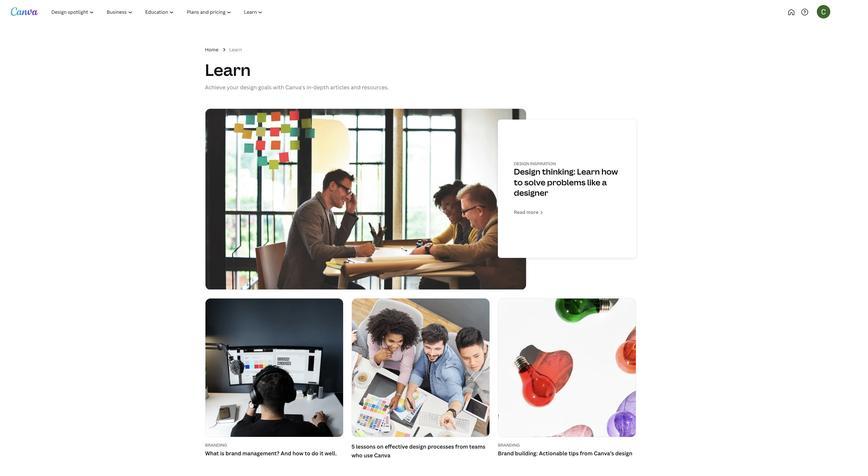 Task type: vqa. For each thing, say whether or not it's contained in the screenshot.
"studios"
no



Task type: describe. For each thing, give the bounding box(es) containing it.
on
[[377, 443, 384, 450]]

design inside 'branding brand building: actionable tips from canva's design and brand teams'
[[615, 450, 633, 457]]

branding for brand
[[498, 442, 520, 448]]

thinking:
[[542, 166, 576, 177]]

a
[[602, 177, 607, 188]]

home
[[205, 46, 219, 53]]

actionable
[[539, 450, 568, 457]]

goals
[[258, 84, 272, 91]]

branding link for tips
[[498, 442, 636, 448]]

is
[[220, 450, 224, 457]]

learn achieve your design goals with canva's in-depth articles and resources.
[[205, 59, 389, 91]]

in-
[[307, 84, 314, 91]]

from inside 'branding brand building: actionable tips from canva's design and brand teams'
[[580, 450, 593, 457]]

learn for learn
[[229, 46, 242, 53]]

5 lessons on effective design processes from teams who use canva
[[352, 443, 485, 458]]

achieve
[[205, 84, 226, 91]]

brand building image
[[498, 299, 636, 437]]

design inside 5 lessons on effective design processes from teams who use canva
[[409, 443, 426, 450]]

design inspiration
[[514, 161, 556, 167]]

learn inside design thinking: learn how to solve problems like a designer
[[577, 166, 600, 177]]

how inside design thinking: learn how to solve problems like a designer
[[602, 166, 618, 177]]

and inside 'branding brand building: actionable tips from canva's design and brand teams'
[[498, 458, 508, 458]]

effective
[[385, 443, 408, 450]]

with
[[273, 84, 284, 91]]

designer
[[514, 187, 549, 198]]

canva's
[[594, 450, 614, 457]]

5 lessons on effective design processes from teams who use canva link
[[352, 298, 490, 458]]

design inside "learn achieve your design goals with canva's in-depth articles and resources."
[[240, 84, 257, 91]]

5
[[352, 443, 355, 450]]

to inside design thinking: learn how to solve problems like a designer
[[514, 177, 523, 188]]

problems
[[547, 177, 586, 188]]

branding for what
[[205, 442, 227, 448]]

faizur rehman phpzdehn6os unsplash1 image
[[205, 299, 343, 437]]

home link
[[205, 46, 219, 54]]

top level navigation element
[[46, 5, 291, 19]]

and inside "learn achieve your design goals with canva's in-depth articles and resources."
[[351, 84, 361, 91]]

do
[[312, 450, 318, 457]]

from inside 5 lessons on effective design processes from teams who use canva
[[455, 443, 468, 450]]

building:
[[515, 450, 538, 457]]

design thinking image
[[205, 109, 526, 290]]

use
[[364, 452, 373, 458]]

branding what is brand management? and how to do it well.
[[205, 442, 337, 457]]

depth
[[314, 84, 329, 91]]



Task type: locate. For each thing, give the bounding box(es) containing it.
design left the inspiration
[[514, 161, 530, 167]]

branding up brand
[[498, 442, 520, 448]]

brand down "building:"
[[509, 458, 525, 458]]

1 horizontal spatial and
[[498, 458, 508, 458]]

0 horizontal spatial and
[[351, 84, 361, 91]]

branding brand building: actionable tips from canva's design and brand teams
[[498, 442, 633, 458]]

learn up your
[[205, 59, 251, 81]]

read
[[514, 209, 526, 215]]

how
[[602, 166, 618, 177], [293, 450, 303, 457]]

0 horizontal spatial brand
[[225, 450, 241, 457]]

design right effective
[[409, 443, 426, 450]]

0 vertical spatial how
[[602, 166, 618, 177]]

branding up what
[[205, 442, 227, 448]]

from right processes
[[455, 443, 468, 450]]

learn left a
[[577, 166, 600, 177]]

and
[[351, 84, 361, 91], [498, 458, 508, 458]]

learn for learn achieve your design goals with canva's in-depth articles and resources.
[[205, 59, 251, 81]]

teams down "building:"
[[526, 458, 542, 458]]

brand
[[225, 450, 241, 457], [509, 458, 525, 458]]

2 design from the top
[[514, 166, 541, 177]]

articles
[[330, 84, 350, 91]]

design inspiration link
[[514, 161, 556, 167]]

1 horizontal spatial brand
[[509, 458, 525, 458]]

1 design from the top
[[514, 161, 530, 167]]

from
[[455, 443, 468, 450], [580, 450, 593, 457]]

1 vertical spatial to
[[305, 450, 310, 457]]

how inside branding what is brand management? and how to do it well.
[[293, 450, 303, 457]]

from right tips
[[580, 450, 593, 457]]

and right "articles"
[[351, 84, 361, 91]]

branding link for management?
[[205, 442, 344, 448]]

untitleddesign13 image
[[352, 299, 490, 437]]

1 horizontal spatial design
[[409, 443, 426, 450]]

learn inside "learn achieve your design goals with canva's in-depth articles and resources."
[[205, 59, 251, 81]]

design right your
[[240, 84, 257, 91]]

brand inside 'branding brand building: actionable tips from canva's design and brand teams'
[[509, 458, 525, 458]]

1 horizontal spatial branding link
[[498, 442, 636, 448]]

1 branding from the left
[[205, 442, 227, 448]]

2 vertical spatial learn
[[577, 166, 600, 177]]

1 branding link from the left
[[205, 442, 344, 448]]

2 branding link from the left
[[498, 442, 636, 448]]

1 horizontal spatial teams
[[526, 458, 542, 458]]

1 vertical spatial and
[[498, 458, 508, 458]]

design
[[240, 84, 257, 91], [409, 443, 426, 450], [615, 450, 633, 457]]

2 horizontal spatial design
[[615, 450, 633, 457]]

resources.
[[362, 84, 389, 91]]

teams
[[469, 443, 485, 450], [526, 458, 542, 458]]

what
[[205, 450, 219, 457]]

your
[[227, 84, 239, 91]]

1 vertical spatial teams
[[526, 458, 542, 458]]

and down brand
[[498, 458, 508, 458]]

0 horizontal spatial branding
[[205, 442, 227, 448]]

0 horizontal spatial teams
[[469, 443, 485, 450]]

what is brand management? and how to do it well. link
[[205, 449, 344, 458]]

like
[[588, 177, 601, 188]]

branding link up what is brand management? and how to do it well. link
[[205, 442, 344, 448]]

branding link up "brand building: actionable tips from canva's design and brand teams" link on the bottom
[[498, 442, 636, 448]]

0 horizontal spatial from
[[455, 443, 468, 450]]

learn right home
[[229, 46, 242, 53]]

to left the solve
[[514, 177, 523, 188]]

brand
[[498, 450, 514, 457]]

to left do
[[305, 450, 310, 457]]

management?
[[242, 450, 279, 457]]

1 horizontal spatial branding
[[498, 442, 520, 448]]

2 branding from the left
[[498, 442, 520, 448]]

1 horizontal spatial to
[[514, 177, 523, 188]]

design
[[514, 161, 530, 167], [514, 166, 541, 177]]

brand right "is"
[[225, 450, 241, 457]]

read more
[[514, 209, 539, 215]]

0 vertical spatial brand
[[225, 450, 241, 457]]

tips
[[569, 450, 579, 457]]

lessons
[[356, 443, 376, 450]]

0 vertical spatial and
[[351, 84, 361, 91]]

0 vertical spatial teams
[[469, 443, 485, 450]]

to
[[514, 177, 523, 188], [305, 450, 310, 457]]

branding inside branding what is brand management? and how to do it well.
[[205, 442, 227, 448]]

0 vertical spatial to
[[514, 177, 523, 188]]

0 horizontal spatial design
[[240, 84, 257, 91]]

inspiration
[[530, 161, 556, 167]]

branding link
[[205, 442, 344, 448], [498, 442, 636, 448]]

how right like
[[602, 166, 618, 177]]

0 horizontal spatial to
[[305, 450, 310, 457]]

0 horizontal spatial how
[[293, 450, 303, 457]]

design thinking: learn how to solve problems like a designer
[[514, 166, 618, 198]]

teams left brand
[[469, 443, 485, 450]]

processes
[[428, 443, 454, 450]]

learn
[[229, 46, 242, 53], [205, 59, 251, 81], [577, 166, 600, 177]]

0 vertical spatial learn
[[229, 46, 242, 53]]

to inside branding what is brand management? and how to do it well.
[[305, 450, 310, 457]]

canva
[[374, 452, 390, 458]]

branding
[[205, 442, 227, 448], [498, 442, 520, 448]]

1 vertical spatial learn
[[205, 59, 251, 81]]

teams inside 'branding brand building: actionable tips from canva's design and brand teams'
[[526, 458, 542, 458]]

who
[[352, 452, 363, 458]]

design right canva's
[[615, 450, 633, 457]]

0 horizontal spatial branding link
[[205, 442, 344, 448]]

and
[[281, 450, 291, 457]]

brand inside branding what is brand management? and how to do it well.
[[225, 450, 241, 457]]

how right the and
[[293, 450, 303, 457]]

more
[[527, 209, 539, 215]]

solve
[[525, 177, 546, 188]]

design for design thinking: learn how to solve problems like a designer
[[514, 166, 541, 177]]

it
[[320, 450, 323, 457]]

well.
[[325, 450, 337, 457]]

1 vertical spatial how
[[293, 450, 303, 457]]

1 horizontal spatial how
[[602, 166, 618, 177]]

design up designer
[[514, 166, 541, 177]]

canva's
[[286, 84, 305, 91]]

design inside design thinking: learn how to solve problems like a designer
[[514, 166, 541, 177]]

brand building: actionable tips from canva's design and brand teams link
[[498, 449, 636, 458]]

1 vertical spatial brand
[[509, 458, 525, 458]]

design for design inspiration
[[514, 161, 530, 167]]

teams inside 5 lessons on effective design processes from teams who use canva
[[469, 443, 485, 450]]

branding inside 'branding brand building: actionable tips from canva's design and brand teams'
[[498, 442, 520, 448]]

1 horizontal spatial from
[[580, 450, 593, 457]]



